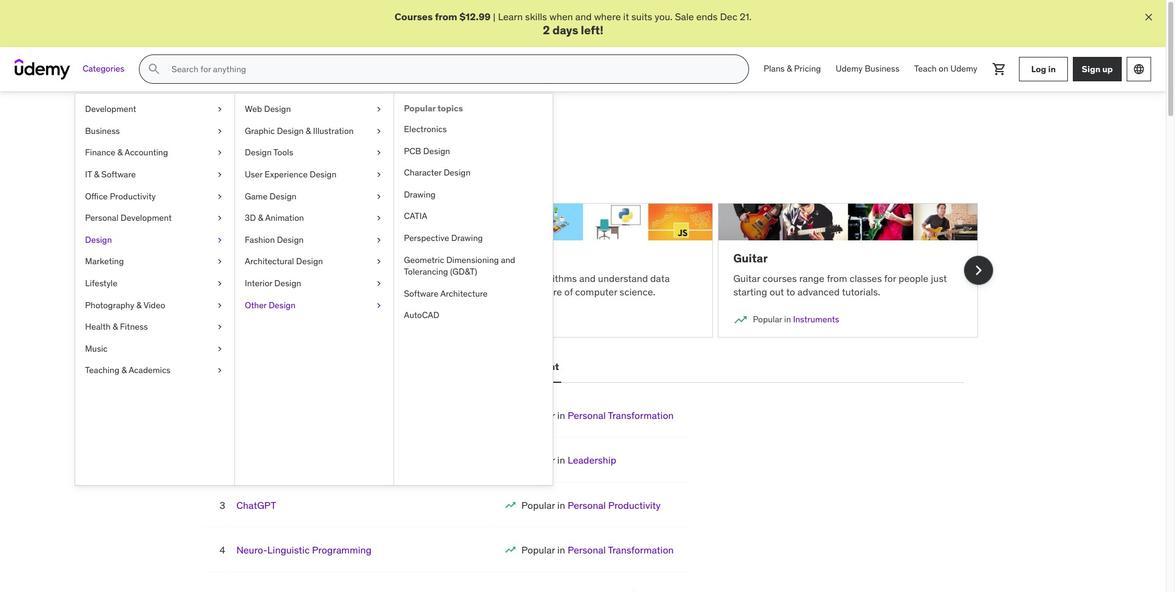 Task type: describe. For each thing, give the bounding box(es) containing it.
Search for anything text field
[[169, 59, 734, 80]]

popular in personal productivity
[[522, 499, 661, 512]]

3 cell from the top
[[522, 499, 661, 512]]

drawing inside the drawing link
[[404, 189, 436, 200]]

xsmall image for marketing
[[215, 256, 225, 268]]

learn something completely new or improve your existing skills
[[188, 156, 463, 168]]

the
[[526, 286, 541, 298]]

ends
[[697, 10, 718, 23]]

xsmall image for lifestyle
[[215, 278, 225, 290]]

xsmall image for personal development
[[215, 213, 225, 225]]

2
[[543, 23, 550, 38]]

xsmall image for finance & accounting
[[215, 147, 225, 159]]

personal development for personal development link
[[85, 213, 172, 224]]

1 vertical spatial topics
[[347, 121, 392, 140]]

transformation for first personal transformation link
[[608, 410, 674, 422]]

of
[[565, 286, 573, 298]]

office
[[85, 191, 108, 202]]

to inside guitar courses range from classes for people just starting out to advanced tutorials.
[[787, 286, 795, 298]]

2 udemy from the left
[[951, 63, 978, 74]]

finance & accounting link
[[75, 142, 234, 164]]

it
[[623, 10, 629, 23]]

xsmall image for web design
[[374, 104, 384, 116]]

categories button
[[75, 55, 132, 84]]

popular in image for popular in personal transformation
[[505, 544, 517, 557]]

xsmall image for user experience design
[[374, 169, 384, 181]]

office productivity
[[85, 191, 156, 202]]

advanced
[[798, 286, 840, 298]]

learn to build algorithms and understand data structures at the core of computer science.
[[468, 272, 670, 298]]

statistical
[[222, 272, 265, 285]]

xsmall image for teaching & academics
[[215, 365, 225, 377]]

to inside learn to build algorithms and understand data structures at the core of computer science.
[[495, 272, 504, 285]]

catia link
[[394, 206, 553, 228]]

dec
[[720, 10, 738, 23]]

fitness
[[120, 322, 148, 333]]

electronics
[[404, 124, 447, 135]]

health
[[85, 322, 111, 333]]

graphic
[[245, 125, 275, 136]]

udemy business
[[836, 63, 900, 74]]

user
[[245, 169, 263, 180]]

architectural design link
[[235, 251, 394, 273]]

submit search image
[[147, 62, 162, 77]]

in for leadership link
[[558, 455, 565, 467]]

design for architectural design
[[296, 256, 323, 267]]

xsmall image for graphic design & illustration
[[374, 125, 384, 137]]

carousel element
[[188, 189, 993, 353]]

bestselling
[[205, 361, 257, 373]]

fashion
[[245, 234, 275, 245]]

personal development for the personal development button
[[454, 361, 559, 373]]

1 popular in personal transformation from the top
[[522, 410, 674, 422]]

1 vertical spatial skills
[[441, 156, 463, 168]]

marketing
[[85, 256, 124, 267]]

teaching & academics link
[[75, 360, 234, 382]]

use
[[203, 272, 220, 285]]

data
[[651, 272, 670, 285]]

from inside courses from $12.99 | learn skills when and where it suits you. sale ends dec 21. 2 days left!
[[435, 10, 457, 23]]

& for teaching & academics
[[122, 365, 127, 376]]

build
[[507, 272, 528, 285]]

in for first personal transformation link from the bottom
[[558, 544, 565, 557]]

geometric
[[404, 254, 444, 265]]

teach on udemy
[[915, 63, 978, 74]]

& for finance & accounting
[[117, 147, 123, 158]]

graphic design & illustration link
[[235, 120, 394, 142]]

graphic design & illustration
[[245, 125, 354, 136]]

design down new
[[310, 169, 337, 180]]

& for it & software
[[94, 169, 99, 180]]

learning
[[253, 251, 301, 266]]

21.
[[740, 10, 752, 23]]

log in link
[[1019, 57, 1068, 82]]

in for instruments "link" at right
[[785, 314, 791, 325]]

it
[[85, 169, 92, 180]]

something
[[215, 156, 261, 168]]

bestselling button
[[202, 353, 260, 382]]

close image
[[1143, 11, 1155, 23]]

completely
[[264, 156, 312, 168]]

personal inside personal development link
[[85, 213, 119, 224]]

sign up
[[1082, 64, 1113, 75]]

on
[[939, 63, 949, 74]]

development for personal development link
[[121, 213, 172, 224]]

web design
[[245, 104, 291, 115]]

learn inside courses from $12.99 | learn skills when and where it suits you. sale ends dec 21. 2 days left!
[[498, 10, 523, 23]]

guitar courses range from classes for people just starting out to advanced tutorials.
[[734, 272, 947, 298]]

character design link
[[394, 162, 553, 184]]

autocad link
[[394, 305, 553, 327]]

office productivity link
[[75, 186, 234, 208]]

new
[[314, 156, 332, 168]]

interior design
[[245, 278, 301, 289]]

geometric dimensioning and tolerancing (gd&t) link
[[394, 250, 553, 283]]

software inside software architecture link
[[404, 288, 439, 299]]

design for game design
[[270, 191, 297, 202]]

xsmall image for health & fitness
[[215, 322, 225, 334]]

to left teach
[[316, 272, 324, 285]]

xsmall image for it & software
[[215, 169, 225, 181]]

0 horizontal spatial business
[[85, 125, 120, 136]]

or
[[334, 156, 343, 168]]

algorithms
[[468, 251, 530, 266]]

architecture
[[440, 288, 488, 299]]

popular in leadership
[[522, 455, 617, 467]]

topics inside other design element
[[438, 103, 463, 114]]

design for fashion design
[[277, 234, 304, 245]]

guitar for guitar
[[734, 251, 768, 266]]

pcb design
[[404, 145, 450, 156]]

leadership
[[568, 455, 617, 467]]

health & fitness
[[85, 322, 148, 333]]

just
[[931, 272, 947, 285]]

design for character design
[[444, 167, 471, 178]]

other design link
[[235, 295, 394, 317]]

xsmall image for interior design
[[374, 278, 384, 290]]

next image
[[969, 261, 989, 280]]

left!
[[581, 23, 604, 38]]

guitar for guitar courses range from classes for people just starting out to advanced tutorials.
[[734, 272, 761, 285]]

in down other
[[254, 314, 261, 325]]

lifestyle link
[[75, 273, 234, 295]]

finance
[[85, 147, 115, 158]]

pcb
[[404, 145, 421, 156]]

chatgpt
[[236, 499, 276, 512]]

xsmall image for music
[[215, 343, 225, 355]]

design for interior design
[[275, 278, 301, 289]]

academics
[[129, 365, 171, 376]]

learn for algorithms
[[468, 272, 493, 285]]

it & software
[[85, 169, 136, 180]]

4 cell from the top
[[522, 544, 674, 557]]

design for web design
[[264, 104, 291, 115]]

personal down popular in personal productivity
[[568, 544, 606, 557]]

software inside it & software link
[[101, 169, 136, 180]]

teach on udemy link
[[907, 55, 985, 84]]

1 personal transformation link from the top
[[568, 410, 674, 422]]

perspective drawing
[[404, 233, 483, 244]]

business inside "link"
[[865, 63, 900, 74]]

xsmall image for other design
[[374, 300, 384, 312]]

classes
[[850, 272, 882, 285]]

core
[[543, 286, 562, 298]]

udemy image
[[15, 59, 70, 80]]

experience
[[265, 169, 308, 180]]

personal up leadership at bottom
[[568, 410, 606, 422]]

how
[[403, 272, 421, 285]]

probability
[[267, 272, 313, 285]]

udemy inside "link"
[[836, 63, 863, 74]]

improve
[[346, 156, 381, 168]]

game design
[[245, 191, 297, 202]]

xsmall image for architectural design
[[374, 256, 384, 268]]

your
[[383, 156, 402, 168]]



Task type: locate. For each thing, give the bounding box(es) containing it.
personal development inside personal development link
[[85, 213, 172, 224]]

xsmall image inside game design link
[[374, 191, 384, 203]]

& down the web design link
[[306, 125, 311, 136]]

0 vertical spatial development
[[85, 104, 136, 115]]

to right how on the top of page
[[423, 272, 432, 285]]

0 horizontal spatial productivity
[[110, 191, 156, 202]]

0 vertical spatial personal transformation link
[[568, 410, 674, 422]]

xsmall image inside development link
[[215, 104, 225, 116]]

xsmall image inside the other design link
[[374, 300, 384, 312]]

xsmall image
[[215, 104, 225, 116], [374, 104, 384, 116], [215, 125, 225, 137], [215, 147, 225, 159], [215, 169, 225, 181], [374, 169, 384, 181], [215, 191, 225, 203], [374, 191, 384, 203], [215, 213, 225, 225], [215, 234, 225, 246], [215, 256, 225, 268], [374, 256, 384, 268], [374, 278, 384, 290], [215, 322, 225, 334]]

personal transformation link down personal productivity link
[[568, 544, 674, 557]]

1 vertical spatial productivity
[[608, 499, 661, 512]]

2 vertical spatial popular in image
[[505, 544, 517, 557]]

electronics link
[[394, 119, 553, 141]]

0 vertical spatial topics
[[438, 103, 463, 114]]

1 transformation from the top
[[608, 410, 674, 422]]

design right web
[[264, 104, 291, 115]]

it & software link
[[75, 164, 234, 186]]

choose a language image
[[1133, 63, 1146, 75]]

popular in
[[223, 314, 261, 325]]

& right finance in the left of the page
[[117, 147, 123, 158]]

xsmall image down computers
[[374, 300, 384, 312]]

and up build
[[501, 254, 515, 265]]

design tools
[[245, 147, 293, 158]]

computers
[[354, 272, 400, 285]]

1 horizontal spatial business
[[865, 63, 900, 74]]

& for plans & pricing
[[787, 63, 792, 74]]

1 horizontal spatial drawing
[[451, 233, 483, 244]]

1 horizontal spatial personal development
[[454, 361, 559, 373]]

xsmall image up computers
[[374, 234, 384, 246]]

productivity inside office productivity link
[[110, 191, 156, 202]]

software architecture link
[[394, 283, 553, 305]]

cell
[[522, 410, 674, 422], [522, 455, 617, 467], [522, 499, 661, 512], [522, 544, 674, 557], [522, 589, 674, 593]]

tools
[[274, 147, 293, 158]]

2 vertical spatial development
[[497, 361, 559, 373]]

from left $12.99
[[435, 10, 457, 23]]

drawing down character
[[404, 189, 436, 200]]

0 vertical spatial business
[[865, 63, 900, 74]]

xsmall image left catia
[[374, 213, 384, 225]]

xsmall image for game design
[[374, 191, 384, 203]]

xsmall image down learn
[[215, 300, 225, 312]]

1 horizontal spatial udemy
[[951, 63, 978, 74]]

neuro-linguistic programming link
[[236, 544, 372, 557]]

from up advanced
[[827, 272, 848, 285]]

from inside the use statistical probability to teach computers how to learn from data.
[[227, 286, 248, 298]]

design up animation
[[270, 191, 297, 202]]

teaching
[[85, 365, 119, 376]]

0 vertical spatial from
[[435, 10, 457, 23]]

xsmall image for development
[[215, 104, 225, 116]]

design down pcb design link
[[444, 167, 471, 178]]

at
[[515, 286, 524, 298]]

1 vertical spatial personal development
[[454, 361, 559, 373]]

1 vertical spatial transformation
[[608, 544, 674, 557]]

drawing
[[404, 189, 436, 200], [451, 233, 483, 244]]

xsmall image for design
[[215, 234, 225, 246]]

0 vertical spatial guitar
[[734, 251, 768, 266]]

other
[[245, 300, 267, 311]]

in down popular in leadership
[[558, 499, 565, 512]]

xsmall image inside teaching & academics link
[[215, 365, 225, 377]]

xsmall image inside interior design link
[[374, 278, 384, 290]]

xsmall image down popular in image
[[215, 365, 225, 377]]

tolerancing
[[404, 266, 448, 277]]

design for graphic design & illustration
[[277, 125, 304, 136]]

pcb design link
[[394, 141, 553, 162]]

transformation
[[608, 410, 674, 422], [608, 544, 674, 557]]

suits
[[632, 10, 653, 23]]

popular in personal transformation
[[522, 410, 674, 422], [522, 544, 674, 557]]

personal
[[85, 213, 119, 224], [454, 361, 495, 373], [568, 410, 606, 422], [568, 499, 606, 512], [568, 544, 606, 557]]

0 vertical spatial popular in personal transformation
[[522, 410, 674, 422]]

0 vertical spatial transformation
[[608, 410, 674, 422]]

software architecture
[[404, 288, 488, 299]]

development for the personal development button
[[497, 361, 559, 373]]

starting
[[734, 286, 768, 298]]

xsmall image inside business link
[[215, 125, 225, 137]]

learn inside learn to build algorithms and understand data structures at the core of computer science.
[[468, 272, 493, 285]]

drawing inside perspective drawing link
[[451, 233, 483, 244]]

structures
[[468, 286, 513, 298]]

xsmall image up bestselling
[[215, 343, 225, 355]]

fashion design link
[[235, 229, 394, 251]]

from down "statistical"
[[227, 286, 248, 298]]

& right health
[[113, 322, 118, 333]]

2 horizontal spatial learn
[[498, 10, 523, 23]]

business link
[[75, 120, 234, 142]]

personal down leadership link
[[568, 499, 606, 512]]

1 horizontal spatial software
[[404, 288, 439, 299]]

2 vertical spatial learn
[[468, 272, 493, 285]]

0 horizontal spatial drawing
[[404, 189, 436, 200]]

in left leadership at bottom
[[558, 455, 565, 467]]

$12.99
[[460, 10, 491, 23]]

2 popular in personal transformation from the top
[[522, 544, 674, 557]]

perspective drawing link
[[394, 228, 553, 250]]

1 vertical spatial guitar
[[734, 272, 761, 285]]

game design link
[[235, 186, 394, 208]]

personal development button
[[451, 353, 562, 382]]

xsmall image inside design link
[[215, 234, 225, 246]]

skills up 2
[[525, 10, 547, 23]]

personal development link
[[75, 208, 234, 229]]

0 vertical spatial software
[[101, 169, 136, 180]]

in for personal productivity link
[[558, 499, 565, 512]]

business up finance in the left of the page
[[85, 125, 120, 136]]

sign up link
[[1073, 57, 1122, 82]]

personal productivity link
[[568, 499, 661, 512]]

xsmall image inside office productivity link
[[215, 191, 225, 203]]

in right the log
[[1049, 64, 1056, 75]]

interior design link
[[235, 273, 394, 295]]

xsmall image for photography & video
[[215, 300, 225, 312]]

sign
[[1082, 64, 1101, 75]]

photography & video
[[85, 300, 165, 311]]

when
[[550, 10, 573, 23]]

learn
[[498, 10, 523, 23], [188, 156, 213, 168], [468, 272, 493, 285]]

popular in image for popular in personal productivity
[[505, 499, 517, 512]]

|
[[493, 10, 496, 23]]

skills inside courses from $12.99 | learn skills when and where it suits you. sale ends dec 21. 2 days left!
[[525, 10, 547, 23]]

0 vertical spatial skills
[[525, 10, 547, 23]]

udemy right pricing
[[836, 63, 863, 74]]

personal inside the personal development button
[[454, 361, 495, 373]]

1 vertical spatial popular in image
[[505, 499, 517, 512]]

1 cell from the top
[[522, 410, 674, 422]]

1 guitar from the top
[[734, 251, 768, 266]]

0 vertical spatial productivity
[[110, 191, 156, 202]]

3d & animation
[[245, 213, 304, 224]]

xsmall image for fashion design
[[374, 234, 384, 246]]

1 vertical spatial software
[[404, 288, 439, 299]]

and down web design
[[250, 121, 277, 140]]

2 guitar from the top
[[734, 272, 761, 285]]

0 horizontal spatial learn
[[188, 156, 213, 168]]

xsmall image inside fashion design link
[[374, 234, 384, 246]]

design
[[264, 104, 291, 115], [277, 125, 304, 136], [423, 145, 450, 156], [245, 147, 272, 158], [444, 167, 471, 178], [310, 169, 337, 180], [270, 191, 297, 202], [85, 234, 112, 245], [277, 234, 304, 245], [296, 256, 323, 267], [275, 278, 301, 289], [269, 300, 296, 311]]

understand
[[598, 272, 648, 285]]

days
[[553, 23, 579, 38]]

web design link
[[235, 99, 394, 120]]

xsmall image inside architectural design link
[[374, 256, 384, 268]]

neuro-
[[236, 544, 267, 557]]

1 vertical spatial personal transformation link
[[568, 544, 674, 557]]

& right 3d at the top of the page
[[258, 213, 263, 224]]

0 horizontal spatial from
[[227, 286, 248, 298]]

popular
[[404, 103, 436, 114], [188, 121, 247, 140], [223, 314, 252, 325], [753, 314, 782, 325], [522, 410, 555, 422], [522, 455, 555, 467], [522, 499, 555, 512], [522, 544, 555, 557]]

xsmall image for design tools
[[374, 147, 384, 159]]

2 cell from the top
[[522, 455, 617, 467]]

xsmall image inside photography & video link
[[215, 300, 225, 312]]

design down animation
[[277, 234, 304, 245]]

2 vertical spatial from
[[227, 286, 248, 298]]

and inside learn to build algorithms and understand data structures at the core of computer science.
[[580, 272, 596, 285]]

personal down office
[[85, 213, 119, 224]]

programming
[[312, 544, 372, 557]]

you.
[[655, 10, 673, 23]]

3d
[[245, 213, 256, 224]]

software up office productivity
[[101, 169, 136, 180]]

5 cell from the top
[[522, 589, 674, 593]]

1 horizontal spatial topics
[[438, 103, 463, 114]]

design up marketing
[[85, 234, 112, 245]]

development inside the personal development button
[[497, 361, 559, 373]]

learn left the something
[[188, 156, 213, 168]]

design for other design
[[269, 300, 296, 311]]

xsmall image left pcb
[[374, 147, 384, 159]]

xsmall image inside health & fitness link
[[215, 322, 225, 334]]

design link
[[75, 229, 234, 251]]

0 horizontal spatial skills
[[441, 156, 463, 168]]

1 vertical spatial drawing
[[451, 233, 483, 244]]

development inside development link
[[85, 104, 136, 115]]

range
[[800, 272, 825, 285]]

0 vertical spatial popular in image
[[734, 313, 748, 328]]

xsmall image up your
[[374, 125, 384, 137]]

xsmall image inside graphic design & illustration link
[[374, 125, 384, 137]]

marketing link
[[75, 251, 234, 273]]

topics up improve at the left top of the page
[[347, 121, 392, 140]]

in up popular in leadership
[[558, 410, 565, 422]]

1 horizontal spatial skills
[[525, 10, 547, 23]]

0 horizontal spatial topics
[[347, 121, 392, 140]]

character
[[404, 167, 442, 178]]

people
[[899, 272, 929, 285]]

illustration
[[313, 125, 354, 136]]

0 horizontal spatial software
[[101, 169, 136, 180]]

other design
[[245, 300, 296, 311]]

4
[[220, 544, 225, 557]]

courses from $12.99 | learn skills when and where it suits you. sale ends dec 21. 2 days left!
[[395, 10, 752, 38]]

architectural
[[245, 256, 294, 267]]

design down fashion design link
[[296, 256, 323, 267]]

xsmall image inside music link
[[215, 343, 225, 355]]

personal development inside the personal development button
[[454, 361, 559, 373]]

chatgpt link
[[236, 499, 276, 512]]

in for first personal transformation link
[[558, 410, 565, 422]]

design up tools
[[277, 125, 304, 136]]

1 horizontal spatial productivity
[[608, 499, 661, 512]]

interior
[[245, 278, 272, 289]]

in down popular in personal productivity
[[558, 544, 565, 557]]

popular inside other design element
[[404, 103, 436, 114]]

0 horizontal spatial personal development
[[85, 213, 172, 224]]

& right teaching
[[122, 365, 127, 376]]

popular in personal transformation down popular in personal productivity
[[522, 544, 674, 557]]

& for health & fitness
[[113, 322, 118, 333]]

& right plans
[[787, 63, 792, 74]]

xsmall image
[[374, 125, 384, 137], [374, 147, 384, 159], [374, 213, 384, 225], [374, 234, 384, 246], [215, 278, 225, 290], [215, 300, 225, 312], [374, 300, 384, 312], [215, 343, 225, 355], [215, 365, 225, 377]]

xsmall image for business
[[215, 125, 225, 137]]

2 transformation from the top
[[608, 544, 674, 557]]

plans & pricing
[[764, 63, 821, 74]]

and up computer
[[580, 272, 596, 285]]

xsmall image inside finance & accounting link
[[215, 147, 225, 159]]

xsmall image inside lifestyle link
[[215, 278, 225, 290]]

0 vertical spatial drawing
[[404, 189, 436, 200]]

1 horizontal spatial learn
[[468, 272, 493, 285]]

popular in image
[[734, 313, 748, 328], [505, 499, 517, 512], [505, 544, 517, 557]]

software down how on the top of page
[[404, 288, 439, 299]]

and up left!
[[576, 10, 592, 23]]

development inside personal development link
[[121, 213, 172, 224]]

1 vertical spatial business
[[85, 125, 120, 136]]

plans & pricing link
[[757, 55, 829, 84]]

personal down autocad link
[[454, 361, 495, 373]]

drawing down the catia link
[[451, 233, 483, 244]]

popular in personal transformation up leadership at bottom
[[522, 410, 674, 422]]

& right it
[[94, 169, 99, 180]]

fashion design
[[245, 234, 304, 245]]

from inside guitar courses range from classes for people just starting out to advanced tutorials.
[[827, 272, 848, 285]]

to right out
[[787, 286, 795, 298]]

learn for popular and trending topics
[[188, 156, 213, 168]]

animation
[[265, 213, 304, 224]]

xsmall image down machine
[[215, 278, 225, 290]]

1 horizontal spatial from
[[435, 10, 457, 23]]

personal development
[[85, 213, 172, 224], [454, 361, 559, 373]]

guitar inside guitar courses range from classes for people just starting out to advanced tutorials.
[[734, 272, 761, 285]]

personal development down autocad link
[[454, 361, 559, 373]]

0 horizontal spatial udemy
[[836, 63, 863, 74]]

personal transformation link
[[568, 410, 674, 422], [568, 544, 674, 557]]

1 udemy from the left
[[836, 63, 863, 74]]

popular in image
[[203, 313, 218, 328]]

xsmall image inside marketing link
[[215, 256, 225, 268]]

learn up structures
[[468, 272, 493, 285]]

& for photography & video
[[136, 300, 142, 311]]

1 vertical spatial from
[[827, 272, 848, 285]]

xsmall image inside user experience design link
[[374, 169, 384, 181]]

2 horizontal spatial from
[[827, 272, 848, 285]]

design for pcb design
[[423, 145, 450, 156]]

other design element
[[394, 94, 553, 486]]

personal transformation link up leadership link
[[568, 410, 674, 422]]

design down architectural design
[[275, 278, 301, 289]]

in left instruments
[[785, 314, 791, 325]]

shopping cart with 0 items image
[[992, 62, 1007, 77]]

1 vertical spatial learn
[[188, 156, 213, 168]]

data.
[[250, 286, 272, 298]]

business left the teach
[[865, 63, 900, 74]]

xsmall image for office productivity
[[215, 191, 225, 203]]

where
[[594, 10, 621, 23]]

design down interior design
[[269, 300, 296, 311]]

0 vertical spatial personal development
[[85, 213, 172, 224]]

and inside courses from $12.99 | learn skills when and where it suits you. sale ends dec 21. 2 days left!
[[576, 10, 592, 23]]

udemy right on
[[951, 63, 978, 74]]

udemy business link
[[829, 55, 907, 84]]

business
[[865, 63, 900, 74], [85, 125, 120, 136]]

xsmall image inside the design tools link
[[374, 147, 384, 159]]

plans
[[764, 63, 785, 74]]

and inside geometric dimensioning and tolerancing (gd&t)
[[501, 254, 515, 265]]

to up structures
[[495, 272, 504, 285]]

popular topics
[[404, 103, 463, 114]]

0 vertical spatial learn
[[498, 10, 523, 23]]

user experience design
[[245, 169, 337, 180]]

neuro-linguistic programming
[[236, 544, 372, 557]]

geometric dimensioning and tolerancing (gd&t)
[[404, 254, 515, 277]]

popular in image for popular in instruments
[[734, 313, 748, 328]]

xsmall image for 3d & animation
[[374, 213, 384, 225]]

pricing
[[794, 63, 821, 74]]

xsmall image inside it & software link
[[215, 169, 225, 181]]

& left video
[[136, 300, 142, 311]]

transformation for first personal transformation link from the bottom
[[608, 544, 674, 557]]

skills right the existing
[[441, 156, 463, 168]]

1 vertical spatial popular in personal transformation
[[522, 544, 674, 557]]

design down graphic
[[245, 147, 272, 158]]

personal development down office productivity
[[85, 213, 172, 224]]

character design
[[404, 167, 471, 178]]

topics up the electronics link
[[438, 103, 463, 114]]

health & fitness link
[[75, 317, 234, 338]]

xsmall image inside the web design link
[[374, 104, 384, 116]]

design up character design
[[423, 145, 450, 156]]

1 vertical spatial development
[[121, 213, 172, 224]]

xsmall image inside personal development link
[[215, 213, 225, 225]]

science.
[[620, 286, 656, 298]]

learn right |
[[498, 10, 523, 23]]

& for 3d & animation
[[258, 213, 263, 224]]

design tools link
[[235, 142, 394, 164]]

xsmall image inside '3d & animation' link
[[374, 213, 384, 225]]

2 personal transformation link from the top
[[568, 544, 674, 557]]



Task type: vqa. For each thing, say whether or not it's contained in the screenshot.
the be to the top
no



